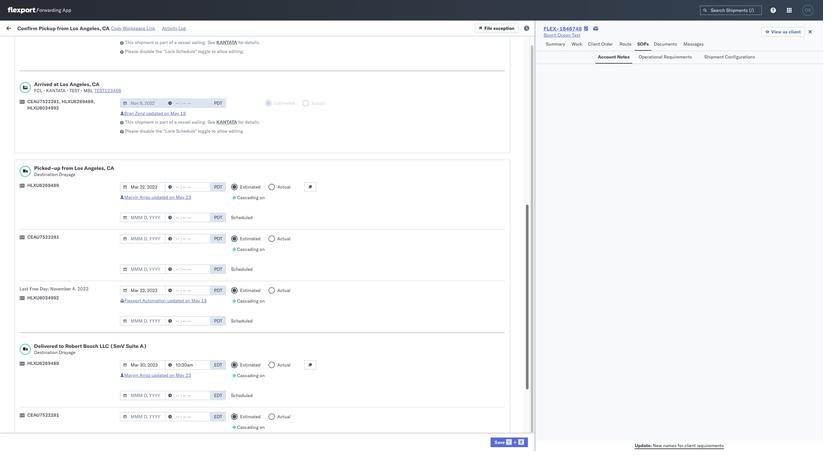 Task type: describe. For each thing, give the bounding box(es) containing it.
1 • from the left
[[43, 88, 45, 94]]

copy workspace link button
[[111, 25, 155, 31]]

2 pdt from the top
[[214, 184, 223, 190]]

suite
[[126, 343, 139, 350]]

2 sailing. from the top
[[192, 119, 207, 125]]

picked-up from los angeles, ca destination drayage
[[34, 165, 114, 178]]

from for pickup
[[57, 25, 69, 31]]

client
[[589, 41, 601, 47]]

los for up
[[75, 165, 83, 172]]

free
[[30, 286, 39, 292]]

forwarding app
[[37, 7, 71, 13]]

marvin for (smv
[[124, 373, 138, 379]]

los inside arrived at los angeles, ca fcl • kantata • test • mbl test123456
[[60, 81, 68, 88]]

1 "lock from the top
[[164, 49, 175, 54]]

1 schedule" from the top
[[176, 49, 197, 54]]

this shipment is part of a vessel sailing. see kantata for details. for 1st kantata link from the top
[[125, 40, 260, 45]]

view as client
[[772, 29, 802, 35]]

23 for picked-up from los angeles, ca
[[186, 195, 191, 201]]

shipment for 1st kantata link from the top
[[135, 40, 154, 45]]

requirements
[[664, 54, 693, 60]]

documents button
[[652, 38, 682, 51]]

updated for delivered to robert bosch llc (smv suite a) marvin arroz updated on may 23 button
[[152, 373, 168, 379]]

scheduled for flexport automation updated on may 18 button at the bottom of page
[[231, 319, 253, 324]]

a for 2nd kantata link from the top
[[174, 119, 177, 125]]

5 mmm d, yyyy text field from the top
[[120, 413, 166, 422]]

1 vertical spatial client
[[685, 443, 697, 449]]

edt for fourth mmm d, yyyy text box from the top
[[214, 393, 223, 399]]

shipment
[[705, 54, 725, 60]]

1 pdt from the top
[[214, 100, 223, 106]]

2 schedule" from the top
[[176, 128, 197, 134]]

shipment for 2nd kantata link from the top
[[135, 119, 154, 125]]

5 mmm d, yyyy text field from the top
[[120, 317, 166, 326]]

automation
[[142, 298, 166, 304]]

kantata for 2nd kantata link from the top
[[217, 119, 237, 125]]

workspace
[[123, 25, 146, 31]]

updated for bran zeng updated on may 18 button
[[146, 111, 163, 117]]

hlxu6269489,
[[62, 99, 95, 105]]

1 please from the top
[[125, 49, 139, 54]]

account notes
[[599, 54, 630, 60]]

account
[[599, 54, 617, 60]]

confirm pickup from los angeles, ca copy workspace link
[[17, 25, 155, 31]]

file
[[485, 25, 493, 31]]

2 • from the left
[[67, 88, 68, 94]]

exception
[[494, 25, 515, 31]]

flexport
[[124, 298, 141, 304]]

2 mmm d, yyyy text field from the top
[[120, 213, 166, 223]]

4 pdt from the top
[[214, 236, 223, 242]]

picked-
[[34, 165, 54, 172]]

up
[[54, 165, 60, 172]]

flex-1846748 link
[[544, 25, 582, 32]]

1 allow from the top
[[217, 49, 228, 54]]

messages button
[[682, 38, 708, 51]]

pickup
[[39, 25, 56, 31]]

app
[[62, 7, 71, 13]]

sops button
[[635, 38, 652, 51]]

see for 1st kantata link from the top
[[208, 40, 215, 45]]

details. for 2nd kantata link from the top
[[245, 119, 260, 125]]

3 mmm d, yyyy text field from the top
[[120, 265, 166, 275]]

to inside delivered to robert bosch llc (smv suite a) destination drayage
[[59, 343, 64, 350]]

5 cascading on from the top
[[237, 425, 265, 431]]

see for 2nd kantata link from the top
[[208, 119, 215, 125]]

1 -- : -- -- text field from the top
[[165, 98, 211, 108]]

client inside button
[[789, 29, 802, 35]]

scheduled for marvin arroz updated on may 23 button for picked-up from los angeles, ca
[[231, 215, 253, 221]]

1 vertical spatial to
[[212, 128, 216, 134]]

angeles, inside arrived at los angeles, ca fcl • kantata • test • mbl test123456
[[70, 81, 91, 88]]

forwarding app link
[[8, 7, 71, 14]]

actual for flexport automation updated on may 18 button at the bottom of page
[[278, 288, 291, 294]]

zeng
[[135, 111, 145, 117]]

summary button
[[544, 38, 570, 51]]

for for 2nd kantata link from the top
[[239, 119, 244, 125]]

bran zeng updated on may 18
[[124, 111, 186, 117]]

(smv
[[110, 343, 125, 350]]

2 mmm d, yyyy text field from the top
[[120, 234, 166, 244]]

ceau7522281,
[[27, 99, 61, 105]]

shipment configurations button
[[703, 51, 762, 64]]

arrived at los angeles, ca fcl • kantata • test • mbl test123456
[[34, 81, 121, 94]]

cascading on for marvin arroz updated on may 23 button for picked-up from los angeles, ca
[[237, 195, 265, 201]]

test
[[573, 32, 581, 38]]

hlxu6269489 for delivered
[[27, 361, 59, 367]]

scheduled for delivered to robert bosch llc (smv suite a) marvin arroz updated on may 23 button
[[231, 393, 253, 399]]

bran zeng updated on may 18 button
[[124, 111, 186, 117]]

7 pdt from the top
[[214, 319, 223, 324]]

2 estimated from the top
[[240, 236, 261, 242]]

23 for delivered to robert bosch llc (smv suite a)
[[186, 373, 191, 379]]

november
[[50, 286, 71, 292]]

hlxu6269489 for picked-
[[27, 183, 59, 189]]

view
[[772, 29, 782, 35]]

estimated for delivered to robert bosch llc (smv suite a) marvin arroz updated on may 23 button
[[240, 363, 261, 369]]

sops
[[638, 41, 649, 47]]

actual for delivered to robert bosch llc (smv suite a) marvin arroz updated on may 23 button
[[278, 363, 291, 369]]

is for 1st kantata link from the top
[[155, 40, 159, 45]]

0 vertical spatial bosch
[[544, 32, 557, 38]]

3 • from the left
[[81, 88, 83, 94]]

test
[[69, 88, 80, 94]]

day:
[[40, 286, 49, 292]]

cascading for 4th mmm d, yyyy text field from the bottom of the page -- : -- -- text box
[[237, 247, 259, 253]]

18 for bran zeng updated on may 18
[[180, 111, 186, 117]]

this for 1st kantata link from the top
[[125, 40, 134, 45]]

file exception
[[485, 25, 515, 31]]

2 toggle from the top
[[198, 128, 211, 134]]

flex-
[[544, 25, 560, 32]]

may for delivered to robert bosch llc (smv suite a) marvin arroz updated on may 23 button
[[176, 373, 185, 379]]

marvin arroz updated on may 23 for delivered to robert bosch llc (smv suite a)
[[124, 373, 191, 379]]

this shipment is part of a vessel sailing. see kantata for details. for 2nd kantata link from the top
[[125, 119, 260, 125]]

destination inside delivered to robert bosch llc (smv suite a) destination drayage
[[34, 350, 58, 356]]

-- : -- -- text field for 4th mmm d, yyyy text field
[[165, 286, 211, 296]]

updated for flexport automation updated on may 18 button at the bottom of page
[[167, 298, 184, 304]]

forwarding
[[37, 7, 61, 13]]

4,
[[72, 286, 76, 292]]

ceau7522281, hlxu6269489, hlxu8034992
[[27, 99, 95, 111]]

documents
[[655, 41, 678, 47]]

may for flexport automation updated on may 18 button at the bottom of page
[[192, 298, 200, 304]]

of for 2nd kantata link from the top
[[169, 119, 173, 125]]

cascading on for flexport automation updated on may 18 button at the bottom of page
[[237, 299, 265, 304]]

2 "lock from the top
[[164, 128, 175, 134]]

client order button
[[586, 38, 618, 51]]

operational requirements
[[639, 54, 693, 60]]

edt for 1st mmm d, yyyy text box from the bottom
[[214, 415, 223, 420]]

marvin arroz updated on may 23 button for picked-up from los angeles, ca
[[124, 195, 191, 201]]

2 editing. from the top
[[229, 128, 244, 134]]

angeles, for pickup
[[80, 25, 101, 31]]

marvin for ca
[[124, 195, 138, 201]]

6 pdt from the top
[[214, 288, 223, 294]]

for for 1st kantata link from the top
[[239, 40, 244, 45]]

requirements
[[698, 443, 725, 449]]

marvin arroz updated on may 23 for picked-up from los angeles, ca
[[124, 195, 191, 201]]

update: new names for client requirements
[[635, 443, 725, 449]]

operational
[[639, 54, 663, 60]]

llc
[[100, 343, 109, 350]]

update:
[[635, 443, 652, 449]]

work button
[[570, 38, 586, 51]]

1 mmm d, yyyy text field from the top
[[120, 98, 166, 108]]

1 disable from the top
[[140, 49, 155, 54]]

confirm
[[17, 25, 37, 31]]

fcl
[[34, 88, 42, 94]]

4 mmm d, yyyy text field from the top
[[120, 286, 166, 296]]

cascading for -- : -- -- text field associated with third mmm d, yyyy text box
[[237, 373, 259, 379]]

work
[[572, 41, 583, 47]]

flexport automation updated on may 18 button
[[124, 298, 207, 304]]

may for bran zeng updated on may 18 button
[[171, 111, 179, 117]]

flex-1846748
[[544, 25, 582, 32]]

cascading on for delivered to robert bosch llc (smv suite a) marvin arroz updated on may 23 button
[[237, 373, 265, 379]]

order
[[602, 41, 613, 47]]

activity log button
[[162, 24, 186, 32]]

1 sailing. from the top
[[192, 40, 207, 45]]

save
[[495, 440, 505, 446]]

configurations
[[726, 54, 756, 60]]

2 please from the top
[[125, 128, 139, 134]]

notes
[[618, 54, 630, 60]]

1 kantata link from the top
[[217, 39, 237, 46]]

arrived
[[34, 81, 52, 88]]

delivered
[[34, 343, 58, 350]]

estimated for marvin arroz updated on may 23 button for picked-up from los angeles, ca
[[240, 184, 261, 190]]



Task type: vqa. For each thing, say whether or not it's contained in the screenshot.
Office on the top of the page
no



Task type: locate. For each thing, give the bounding box(es) containing it.
schedule"
[[176, 49, 197, 54], [176, 128, 197, 134]]

2 vertical spatial edt
[[214, 415, 223, 420]]

4 actual from the top
[[278, 363, 291, 369]]

2 kantata link from the top
[[217, 119, 237, 126]]

part
[[160, 40, 168, 45], [160, 119, 168, 125]]

1 vertical spatial for
[[239, 119, 244, 125]]

disable
[[140, 49, 155, 54], [140, 128, 155, 134]]

bosch left llc
[[83, 343, 98, 350]]

6 -- : -- -- text field from the top
[[165, 391, 211, 401]]

0 vertical spatial a
[[174, 40, 177, 45]]

ceau7522281 for picked-up from los angeles, ca
[[27, 235, 59, 240]]

os button
[[801, 3, 816, 18]]

vessel down bran zeng updated on may 18 button
[[178, 119, 191, 125]]

please down bran
[[125, 128, 139, 134]]

1 ceau7522281 from the top
[[27, 235, 59, 240]]

hlxu6269489 down picked-
[[27, 183, 59, 189]]

disable down link in the left top of the page
[[140, 49, 155, 54]]

MMM D, YYYY text field
[[120, 98, 166, 108], [120, 234, 166, 244], [120, 265, 166, 275], [120, 286, 166, 296], [120, 317, 166, 326]]

1 vertical spatial details.
[[245, 119, 260, 125]]

1 vertical spatial destination
[[34, 350, 58, 356]]

3 -- : -- -- text field from the top
[[165, 361, 211, 370]]

0 horizontal spatial •
[[43, 88, 45, 94]]

link
[[147, 25, 155, 31]]

2 vertical spatial los
[[75, 165, 83, 172]]

1 arroz from the top
[[140, 195, 150, 201]]

2 vertical spatial to
[[59, 343, 64, 350]]

from for up
[[62, 165, 73, 172]]

1 shipment from the top
[[135, 40, 154, 45]]

angeles, for up
[[84, 165, 106, 172]]

as
[[783, 29, 788, 35]]

0 vertical spatial from
[[57, 25, 69, 31]]

1 vessel from the top
[[178, 40, 191, 45]]

1 vertical spatial of
[[169, 119, 173, 125]]

destination
[[34, 172, 58, 178], [34, 350, 58, 356]]

los down the app
[[70, 25, 78, 31]]

4 -- : -- -- text field from the top
[[165, 286, 211, 296]]

2 of from the top
[[169, 119, 173, 125]]

3 mmm d, yyyy text field from the top
[[120, 361, 166, 370]]

2 this from the top
[[125, 119, 134, 125]]

0 vertical spatial "lock
[[164, 49, 175, 54]]

2 vertical spatial kantata
[[217, 119, 237, 125]]

1 vertical spatial kantata
[[46, 88, 66, 94]]

"lock down activity
[[164, 49, 175, 54]]

arroz for picked-up from los angeles, ca
[[140, 195, 150, 201]]

test123456 button
[[94, 88, 121, 94]]

activity
[[162, 25, 177, 31]]

-- : -- -- text field for 1st mmm d, yyyy text box from the bottom
[[165, 413, 211, 422]]

a)
[[140, 343, 147, 350]]

vessel for 2nd kantata link from the top
[[178, 119, 191, 125]]

0 horizontal spatial client
[[685, 443, 697, 449]]

1 vertical spatial the
[[156, 128, 162, 134]]

copy
[[111, 25, 122, 31]]

this for 2nd kantata link from the top
[[125, 119, 134, 125]]

marvin arroz updated on may 23 button for delivered to robert bosch llc (smv suite a)
[[124, 373, 191, 379]]

• right the fcl
[[43, 88, 45, 94]]

ocean
[[558, 32, 571, 38]]

0 vertical spatial of
[[169, 40, 173, 45]]

-- : -- -- text field for third mmm d, yyyy text box
[[165, 361, 211, 370]]

2 cascading on from the top
[[237, 247, 265, 253]]

1 vertical spatial edt
[[214, 393, 223, 399]]

1 vertical spatial marvin arroz updated on may 23 button
[[124, 373, 191, 379]]

view as client button
[[762, 27, 806, 37]]

1 horizontal spatial 18
[[201, 298, 207, 304]]

0 vertical spatial for
[[239, 40, 244, 45]]

ca
[[102, 25, 110, 31], [92, 81, 100, 88], [107, 165, 114, 172]]

1 vertical spatial this
[[125, 119, 134, 125]]

2 see from the top
[[208, 119, 215, 125]]

1 cascading on from the top
[[237, 195, 265, 201]]

1 vertical spatial editing.
[[229, 128, 244, 134]]

1 toggle from the top
[[198, 49, 211, 54]]

drayage inside picked-up from los angeles, ca destination drayage
[[59, 172, 76, 178]]

3 edt from the top
[[214, 415, 223, 420]]

1 drayage from the top
[[59, 172, 76, 178]]

3 estimated from the top
[[240, 288, 261, 294]]

is for 2nd kantata link from the top
[[155, 119, 159, 125]]

2 horizontal spatial •
[[81, 88, 83, 94]]

1 horizontal spatial •
[[67, 88, 68, 94]]

0 vertical spatial ceau7522281
[[27, 235, 59, 240]]

-- : -- -- text field for 1st mmm d, yyyy text field from the bottom
[[165, 317, 211, 326]]

route button
[[618, 38, 635, 51]]

0 vertical spatial this shipment is part of a vessel sailing. see kantata for details.
[[125, 40, 260, 45]]

hlxu8034992 inside ceau7522281, hlxu6269489, hlxu8034992
[[27, 105, 59, 111]]

los inside picked-up from los angeles, ca destination drayage
[[75, 165, 83, 172]]

hlxu6269489 down delivered
[[27, 361, 59, 367]]

of down bran zeng updated on may 18 button
[[169, 119, 173, 125]]

0 vertical spatial details.
[[245, 40, 260, 45]]

client order
[[589, 41, 613, 47]]

destination inside picked-up from los angeles, ca destination drayage
[[34, 172, 58, 178]]

0 vertical spatial 18
[[180, 111, 186, 117]]

actual
[[278, 184, 291, 190], [278, 236, 291, 242], [278, 288, 291, 294], [278, 363, 291, 369], [278, 415, 291, 420]]

names
[[664, 443, 677, 449]]

updated for marvin arroz updated on may 23 button for picked-up from los angeles, ca
[[152, 195, 168, 201]]

disable down zeng
[[140, 128, 155, 134]]

hlxu6269489
[[27, 183, 59, 189], [27, 361, 59, 367]]

2 shipment from the top
[[135, 119, 154, 125]]

0 vertical spatial drayage
[[59, 172, 76, 178]]

1 vertical spatial schedule"
[[176, 128, 197, 134]]

1 marvin from the top
[[124, 195, 138, 201]]

1 mmm d, yyyy text field from the top
[[120, 182, 166, 192]]

angeles, inside picked-up from los angeles, ca destination drayage
[[84, 165, 106, 172]]

-- : -- -- text field for third mmm d, yyyy text field from the bottom
[[165, 265, 211, 275]]

part down activity
[[160, 40, 168, 45]]

2 disable from the top
[[140, 128, 155, 134]]

2 hlxu8034992 from the top
[[27, 295, 59, 301]]

0 horizontal spatial 18
[[180, 111, 186, 117]]

of down activity
[[169, 40, 173, 45]]

drayage down robert
[[59, 350, 76, 356]]

robert
[[65, 343, 82, 350]]

arroz for delivered to robert bosch llc (smv suite a)
[[140, 373, 150, 379]]

1 vertical spatial marvin
[[124, 373, 138, 379]]

1 vertical spatial 23
[[186, 373, 191, 379]]

destination down delivered
[[34, 350, 58, 356]]

please
[[125, 49, 139, 54], [125, 128, 139, 134]]

the down the bran zeng updated on may 18
[[156, 128, 162, 134]]

is down the bran zeng updated on may 18
[[155, 119, 159, 125]]

2 cascading from the top
[[237, 247, 259, 253]]

2 hlxu6269489 from the top
[[27, 361, 59, 367]]

1 editing. from the top
[[229, 49, 244, 54]]

the down activity
[[156, 49, 162, 54]]

0 vertical spatial angeles,
[[80, 25, 101, 31]]

is
[[155, 40, 159, 45], [155, 119, 159, 125]]

1 horizontal spatial bosch
[[544, 32, 557, 38]]

for
[[239, 40, 244, 45], [239, 119, 244, 125], [678, 443, 684, 449]]

bosch down flex-
[[544, 32, 557, 38]]

1846748
[[560, 25, 582, 32]]

sailing.
[[192, 40, 207, 45], [192, 119, 207, 125]]

0 vertical spatial marvin
[[124, 195, 138, 201]]

-- : -- -- text field for 2nd mmm d, yyyy text box
[[165, 213, 211, 223]]

kantata inside arrived at los angeles, ca fcl • kantata • test • mbl test123456
[[46, 88, 66, 94]]

2 allow from the top
[[217, 128, 228, 134]]

2 marvin arroz updated on may 23 button from the top
[[124, 373, 191, 379]]

hlxu8034992 down day:
[[27, 295, 59, 301]]

2 drayage from the top
[[59, 350, 76, 356]]

3 actual from the top
[[278, 288, 291, 294]]

from right up
[[62, 165, 73, 172]]

2 vertical spatial angeles,
[[84, 165, 106, 172]]

0 vertical spatial destination
[[34, 172, 58, 178]]

scheduled
[[231, 215, 253, 221], [231, 267, 253, 273], [231, 319, 253, 324], [231, 393, 253, 399]]

kantata
[[217, 40, 237, 45], [46, 88, 66, 94], [217, 119, 237, 125]]

1 vertical spatial hlxu6269489
[[27, 361, 59, 367]]

1 vertical spatial ceau7522281
[[27, 413, 59, 419]]

please down the copy workspace link button
[[125, 49, 139, 54]]

0 vertical spatial 23
[[186, 195, 191, 201]]

shipment down link in the left top of the page
[[135, 40, 154, 45]]

destination down picked-
[[34, 172, 58, 178]]

0 vertical spatial sailing.
[[192, 40, 207, 45]]

is down link in the left top of the page
[[155, 40, 159, 45]]

shipment configurations
[[705, 54, 756, 60]]

client left requirements
[[685, 443, 697, 449]]

2 edt from the top
[[214, 393, 223, 399]]

-- : -- -- text field for fourth mmm d, yyyy text box from the top
[[165, 391, 211, 401]]

1 vertical spatial part
[[160, 119, 168, 125]]

1 vertical spatial is
[[155, 119, 159, 125]]

a
[[174, 40, 177, 45], [174, 119, 177, 125]]

• left test
[[67, 88, 68, 94]]

los for pickup
[[70, 25, 78, 31]]

vessel down log
[[178, 40, 191, 45]]

2 ceau7522281 from the top
[[27, 413, 59, 419]]

• left mbl
[[81, 88, 83, 94]]

os
[[806, 8, 812, 13]]

route
[[620, 41, 632, 47]]

-- : -- -- text field
[[165, 213, 211, 223], [165, 234, 211, 244], [165, 265, 211, 275], [165, 286, 211, 296], [165, 317, 211, 326], [165, 391, 211, 401]]

5 estimated from the top
[[240, 415, 261, 420]]

1 vertical spatial please disable the "lock schedule" toggle to allow editing.
[[125, 128, 244, 134]]

0 vertical spatial vessel
[[178, 40, 191, 45]]

2 -- : -- -- text field from the top
[[165, 234, 211, 244]]

estimated for flexport automation updated on may 18 button at the bottom of page
[[240, 288, 261, 294]]

5 pdt from the top
[[214, 267, 223, 273]]

kantata link
[[217, 39, 237, 46], [217, 119, 237, 126]]

1 marvin arroz updated on may 23 from the top
[[124, 195, 191, 201]]

2 scheduled from the top
[[231, 267, 253, 273]]

23
[[186, 195, 191, 201], [186, 373, 191, 379]]

0 vertical spatial editing.
[[229, 49, 244, 54]]

this
[[125, 40, 134, 45], [125, 119, 134, 125]]

mbl
[[84, 88, 93, 94]]

4 cascading from the top
[[237, 373, 259, 379]]

2 vertical spatial for
[[678, 443, 684, 449]]

1 vertical spatial from
[[62, 165, 73, 172]]

1 vertical spatial this shipment is part of a vessel sailing. see kantata for details.
[[125, 119, 260, 125]]

0 vertical spatial marvin arroz updated on may 23
[[124, 195, 191, 201]]

details.
[[245, 40, 260, 45], [245, 119, 260, 125]]

0 vertical spatial see
[[208, 40, 215, 45]]

0 vertical spatial kantata
[[217, 40, 237, 45]]

kantata for 1st kantata link from the top
[[217, 40, 237, 45]]

1 vertical spatial 18
[[201, 298, 207, 304]]

part for 2nd kantata link from the top
[[160, 119, 168, 125]]

2 part from the top
[[160, 119, 168, 125]]

2 23 from the top
[[186, 373, 191, 379]]

1 -- : -- -- text field from the top
[[165, 213, 211, 223]]

1 actual from the top
[[278, 184, 291, 190]]

2 details. from the top
[[245, 119, 260, 125]]

1 horizontal spatial client
[[789, 29, 802, 35]]

1 cascading from the top
[[237, 195, 259, 201]]

0 vertical spatial los
[[70, 25, 78, 31]]

hlxu8034992 down ceau7522281,
[[27, 105, 59, 111]]

3 -- : -- -- text field from the top
[[165, 265, 211, 275]]

-- : -- -- text field for 1st mmm d, yyyy text box
[[165, 182, 211, 192]]

angeles,
[[80, 25, 101, 31], [70, 81, 91, 88], [84, 165, 106, 172]]

flexport. image
[[8, 7, 37, 14]]

cascading for -- : -- -- text box associated with 4th mmm d, yyyy text field
[[237, 299, 259, 304]]

0 vertical spatial ca
[[102, 25, 110, 31]]

"lock down bran zeng updated on may 18 button
[[164, 128, 175, 134]]

0 vertical spatial please disable the "lock schedule" toggle to allow editing.
[[125, 49, 244, 54]]

5 actual from the top
[[278, 415, 291, 420]]

arroz
[[140, 195, 150, 201], [140, 373, 150, 379]]

18 for flexport automation updated on may 18
[[201, 298, 207, 304]]

2022
[[78, 286, 89, 292]]

4 -- : -- -- text field from the top
[[165, 413, 211, 422]]

2 vertical spatial ca
[[107, 165, 114, 172]]

bosch inside delivered to robert bosch llc (smv suite a) destination drayage
[[83, 343, 98, 350]]

1 hlxu6269489 from the top
[[27, 183, 59, 189]]

1 scheduled from the top
[[231, 215, 253, 221]]

MMM D, YYYY text field
[[120, 182, 166, 192], [120, 213, 166, 223], [120, 361, 166, 370], [120, 391, 166, 401], [120, 413, 166, 422]]

2 the from the top
[[156, 128, 162, 134]]

please disable the "lock schedule" toggle to allow editing.
[[125, 49, 244, 54], [125, 128, 244, 134]]

this down the copy workspace link button
[[125, 40, 134, 45]]

2 a from the top
[[174, 119, 177, 125]]

2 please disable the "lock schedule" toggle to allow editing. from the top
[[125, 128, 244, 134]]

-- : -- -- text field for 4th mmm d, yyyy text field from the bottom of the page
[[165, 234, 211, 244]]

0 vertical spatial hlxu6269489
[[27, 183, 59, 189]]

0 vertical spatial arroz
[[140, 195, 150, 201]]

pdt
[[214, 100, 223, 106], [214, 184, 223, 190], [214, 215, 223, 221], [214, 236, 223, 242], [214, 267, 223, 273], [214, 288, 223, 294], [214, 319, 223, 324]]

1 a from the top
[[174, 40, 177, 45]]

1 vertical spatial a
[[174, 119, 177, 125]]

account notes button
[[596, 51, 633, 64]]

from
[[57, 25, 69, 31], [62, 165, 73, 172]]

0 vertical spatial hlxu8034992
[[27, 105, 59, 111]]

a down activity log button
[[174, 40, 177, 45]]

0 vertical spatial edt
[[214, 363, 223, 369]]

3 cascading on from the top
[[237, 299, 265, 304]]

4 estimated from the top
[[240, 363, 261, 369]]

vessel
[[178, 40, 191, 45], [178, 119, 191, 125]]

1 vertical spatial sailing.
[[192, 119, 207, 125]]

los right up
[[75, 165, 83, 172]]

1 vertical spatial drayage
[[59, 350, 76, 356]]

from right pickup
[[57, 25, 69, 31]]

1 vertical spatial ca
[[92, 81, 100, 88]]

from inside picked-up from los angeles, ca destination drayage
[[62, 165, 73, 172]]

0 vertical spatial shipment
[[135, 40, 154, 45]]

summary
[[547, 41, 566, 47]]

save button
[[491, 438, 528, 448]]

log
[[179, 25, 186, 31]]

1 please disable the "lock schedule" toggle to allow editing. from the top
[[125, 49, 244, 54]]

ceau7522281
[[27, 235, 59, 240], [27, 413, 59, 419]]

1 vertical spatial kantata link
[[217, 119, 237, 126]]

of
[[169, 40, 173, 45], [169, 119, 173, 125]]

1 vertical spatial angeles,
[[70, 81, 91, 88]]

2 this shipment is part of a vessel sailing. see kantata for details. from the top
[[125, 119, 260, 125]]

drayage down up
[[59, 172, 76, 178]]

5 cascading from the top
[[237, 425, 259, 431]]

editing.
[[229, 49, 244, 54], [229, 128, 244, 134]]

last free day: november 4, 2022
[[20, 286, 89, 292]]

1 this from the top
[[125, 40, 134, 45]]

1 estimated from the top
[[240, 184, 261, 190]]

part for 1st kantata link from the top
[[160, 40, 168, 45]]

0 vertical spatial allow
[[217, 49, 228, 54]]

details. for 1st kantata link from the top
[[245, 40, 260, 45]]

may for marvin arroz updated on may 23 button for picked-up from los angeles, ca
[[176, 195, 185, 201]]

delivered to robert bosch llc (smv suite a) destination drayage
[[34, 343, 147, 356]]

ca inside picked-up from los angeles, ca destination drayage
[[107, 165, 114, 172]]

of for 1st kantata link from the top
[[169, 40, 173, 45]]

at
[[54, 81, 59, 88]]

marvin arroz updated on may 23
[[124, 195, 191, 201], [124, 373, 191, 379]]

0 vertical spatial marvin arroz updated on may 23 button
[[124, 195, 191, 201]]

1 vertical spatial disable
[[140, 128, 155, 134]]

part down the bran zeng updated on may 18
[[160, 119, 168, 125]]

shipment down zeng
[[135, 119, 154, 125]]

1 vertical spatial toggle
[[198, 128, 211, 134]]

1 vertical spatial bosch
[[83, 343, 98, 350]]

0 vertical spatial part
[[160, 40, 168, 45]]

bran
[[124, 111, 134, 117]]

1 vertical spatial allow
[[217, 128, 228, 134]]

"lock
[[164, 49, 175, 54], [164, 128, 175, 134]]

1 vertical spatial see
[[208, 119, 215, 125]]

0 horizontal spatial bosch
[[83, 343, 98, 350]]

2 marvin arroz updated on may 23 from the top
[[124, 373, 191, 379]]

toggle
[[198, 49, 211, 54], [198, 128, 211, 134]]

2 actual from the top
[[278, 236, 291, 242]]

drayage inside delivered to robert bosch llc (smv suite a) destination drayage
[[59, 350, 76, 356]]

1 vertical spatial marvin arroz updated on may 23
[[124, 373, 191, 379]]

3 cascading from the top
[[237, 299, 259, 304]]

1 vertical spatial los
[[60, 81, 68, 88]]

vessel for 1st kantata link from the top
[[178, 40, 191, 45]]

-- : -- -- text field
[[165, 98, 211, 108], [165, 182, 211, 192], [165, 361, 211, 370], [165, 413, 211, 422]]

ceau7522281 for delivered to robert bosch llc (smv suite a)
[[27, 413, 59, 419]]

1 vertical spatial vessel
[[178, 119, 191, 125]]

1 destination from the top
[[34, 172, 58, 178]]

bosch
[[544, 32, 557, 38], [83, 343, 98, 350]]

bosch ocean test
[[544, 32, 581, 38]]

1 vertical spatial please
[[125, 128, 139, 134]]

1 the from the top
[[156, 49, 162, 54]]

los right at
[[60, 81, 68, 88]]

1 hlxu8034992 from the top
[[27, 105, 59, 111]]

last
[[20, 286, 28, 292]]

0 vertical spatial kantata link
[[217, 39, 237, 46]]

flexport automation updated on may 18
[[124, 298, 207, 304]]

0 vertical spatial this
[[125, 40, 134, 45]]

1 see from the top
[[208, 40, 215, 45]]

test123456
[[94, 88, 121, 94]]

5 -- : -- -- text field from the top
[[165, 317, 211, 326]]

1 of from the top
[[169, 40, 173, 45]]

4 cascading on from the top
[[237, 373, 265, 379]]

ca for pickup
[[102, 25, 110, 31]]

Search Shipments (/) text field
[[701, 5, 763, 15]]

cascading for 1st mmm d, yyyy text box -- : -- -- text field
[[237, 195, 259, 201]]

ca inside arrived at los angeles, ca fcl • kantata • test • mbl test123456
[[92, 81, 100, 88]]

1 vertical spatial "lock
[[164, 128, 175, 134]]

1 vertical spatial hlxu8034992
[[27, 295, 59, 301]]

new
[[654, 443, 663, 449]]

operational requirements button
[[637, 51, 699, 64]]

0 vertical spatial client
[[789, 29, 802, 35]]

activity log
[[162, 25, 186, 31]]

0 vertical spatial toggle
[[198, 49, 211, 54]]

0 vertical spatial please
[[125, 49, 139, 54]]

0 vertical spatial to
[[212, 49, 216, 54]]

estimated
[[240, 184, 261, 190], [240, 236, 261, 242], [240, 288, 261, 294], [240, 363, 261, 369], [240, 415, 261, 420]]

may
[[171, 111, 179, 117], [176, 195, 185, 201], [192, 298, 200, 304], [176, 373, 185, 379]]

3 pdt from the top
[[214, 215, 223, 221]]

bosch ocean test link
[[544, 32, 581, 38]]

cascading
[[237, 195, 259, 201], [237, 247, 259, 253], [237, 299, 259, 304], [237, 373, 259, 379], [237, 425, 259, 431]]

ca for up
[[107, 165, 114, 172]]

actual for marvin arroz updated on may 23 button for picked-up from los angeles, ca
[[278, 184, 291, 190]]

1 vertical spatial shipment
[[135, 119, 154, 125]]

1 vertical spatial arroz
[[140, 373, 150, 379]]

2 is from the top
[[155, 119, 159, 125]]

1 is from the top
[[155, 40, 159, 45]]

0 vertical spatial schedule"
[[176, 49, 197, 54]]

0 vertical spatial the
[[156, 49, 162, 54]]

4 mmm d, yyyy text field from the top
[[120, 391, 166, 401]]

a down bran zeng updated on may 18 button
[[174, 119, 177, 125]]

0 vertical spatial is
[[155, 40, 159, 45]]

this down bran
[[125, 119, 134, 125]]

3 scheduled from the top
[[231, 319, 253, 324]]

edt for third mmm d, yyyy text box
[[214, 363, 223, 369]]

0 vertical spatial disable
[[140, 49, 155, 54]]

client right "as"
[[789, 29, 802, 35]]

a for 1st kantata link from the top
[[174, 40, 177, 45]]

2 vessel from the top
[[178, 119, 191, 125]]



